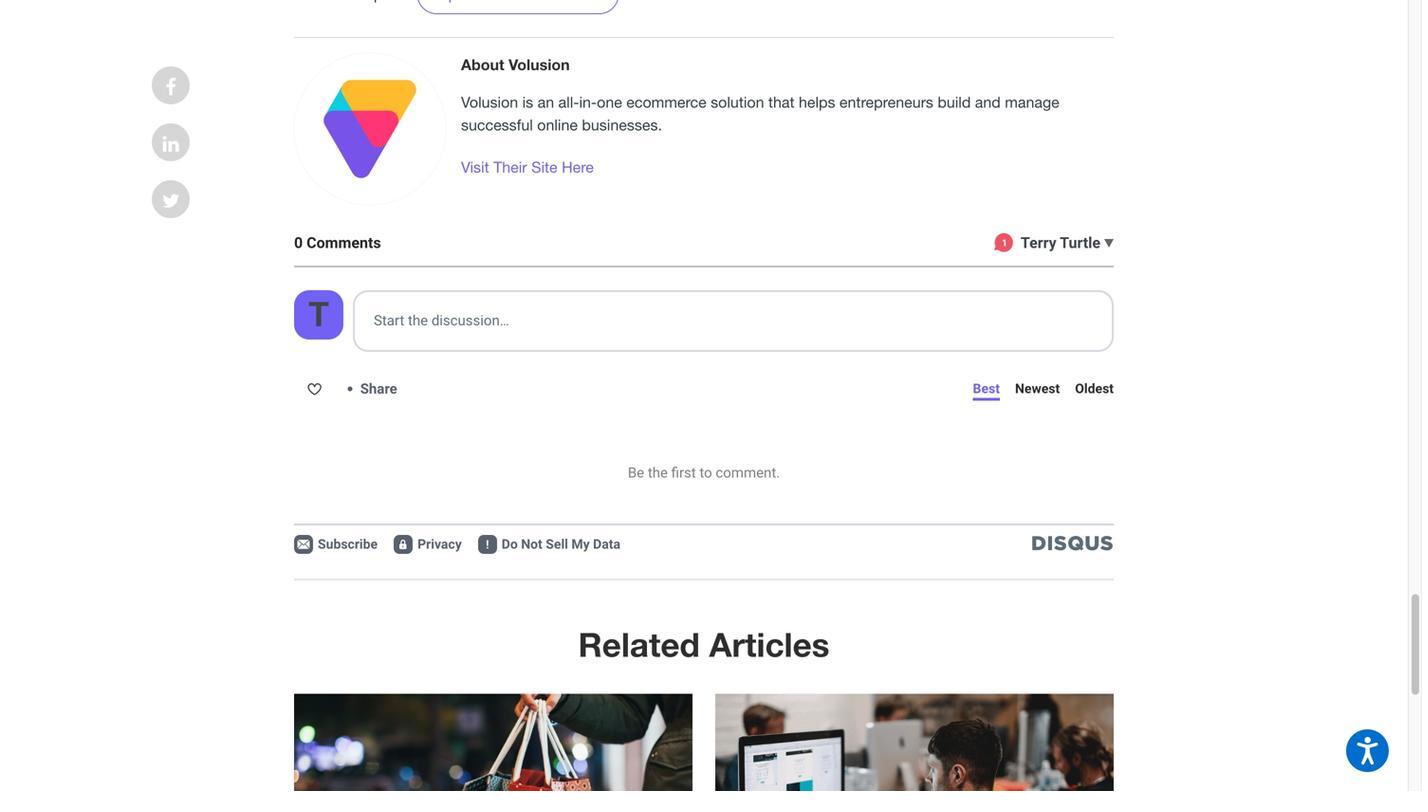 Task type: vqa. For each thing, say whether or not it's contained in the screenshot.
Ads inside If you've ever set up a Google Ads campaign and saw high clickthrough rates but no conversions, you're not alone. Every business wants a great return on investment, but if your ad campaigns aren't set up properly or you don't use specific keywords, you might only see lots
no



Task type: locate. For each thing, give the bounding box(es) containing it.
open accessibe: accessibility options, statement and help image
[[1357, 737, 1378, 765]]

volusion up successful
[[461, 93, 518, 111]]

that
[[768, 93, 795, 111]]

and
[[975, 93, 1001, 111]]

entrepreneurs
[[840, 93, 933, 111]]

volusion up an
[[509, 55, 570, 73]]

here
[[562, 158, 594, 176]]

site
[[531, 158, 558, 176]]

businesses.
[[582, 116, 662, 134]]

online
[[537, 116, 578, 134]]

related articles
[[578, 625, 830, 664]]

volusion
[[509, 55, 570, 73], [461, 93, 518, 111]]

visit their site here link
[[461, 156, 594, 179]]

volusion is an all-in-one ecommerce solution that helps entrepreneurs build and manage successful online businesses.
[[461, 93, 1059, 134]]

1 vertical spatial volusion
[[461, 93, 518, 111]]

all-
[[558, 93, 579, 111]]

volusion inside volusion is an all-in-one ecommerce solution that helps entrepreneurs build and manage successful online businesses.
[[461, 93, 518, 111]]

is
[[522, 93, 533, 111]]

about
[[461, 55, 504, 73]]

visit
[[461, 158, 489, 176]]

about volusion
[[461, 55, 570, 73]]

0 vertical spatial volusion
[[509, 55, 570, 73]]

related
[[578, 625, 700, 664]]

twitter image
[[162, 192, 180, 211]]



Task type: describe. For each thing, give the bounding box(es) containing it.
solution
[[711, 93, 764, 111]]

an
[[538, 93, 554, 111]]

one
[[597, 93, 622, 111]]

successful
[[461, 116, 533, 134]]

ecommerce
[[626, 93, 707, 111]]

in-
[[579, 93, 597, 111]]

articles
[[709, 625, 830, 664]]

build
[[938, 93, 971, 111]]

manage
[[1005, 93, 1059, 111]]

linkedin image
[[163, 135, 179, 154]]

their
[[493, 158, 527, 176]]

facebook image
[[165, 78, 176, 97]]

visit their site here
[[461, 158, 594, 176]]

helps
[[799, 93, 835, 111]]



